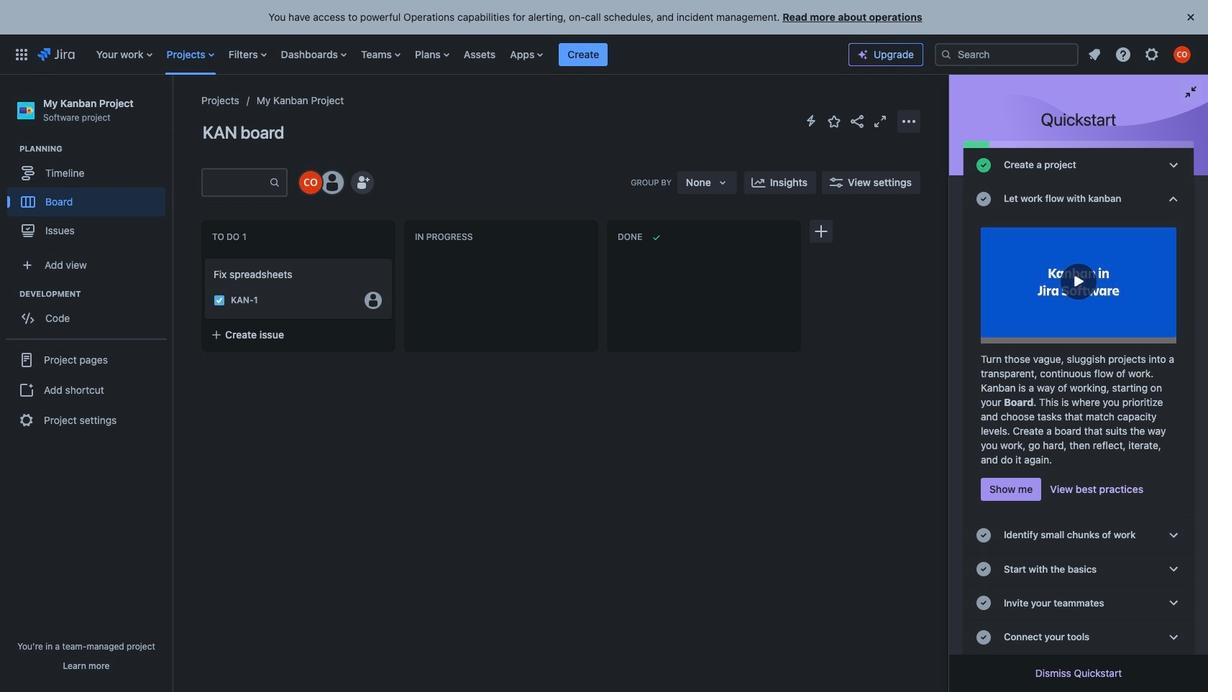 Task type: vqa. For each thing, say whether or not it's contained in the screenshot.
Template - Business review button
no



Task type: locate. For each thing, give the bounding box(es) containing it.
0 vertical spatial heading
[[19, 143, 172, 155]]

1 heading from the top
[[19, 143, 172, 155]]

list item
[[558, 42, 609, 67]]

2 checked image from the top
[[975, 527, 992, 544]]

1 horizontal spatial list
[[1082, 41, 1200, 67]]

create column image
[[813, 223, 830, 240]]

1 vertical spatial group
[[7, 289, 172, 337]]

1 vertical spatial chevron image
[[1165, 561, 1182, 578]]

3 chevron image from the top
[[1165, 629, 1182, 646]]

progress bar
[[964, 141, 1194, 148]]

group for development image
[[7, 289, 172, 337]]

checked image
[[975, 190, 992, 208], [975, 629, 992, 646]]

list
[[89, 34, 849, 74], [1082, 41, 1200, 67]]

play video image
[[1061, 264, 1097, 300]]

1 vertical spatial chevron image
[[1165, 190, 1182, 208]]

0 horizontal spatial list
[[89, 34, 849, 74]]

view settings image
[[828, 174, 845, 191]]

1 vertical spatial checked image
[[975, 629, 992, 646]]

1 chevron image from the top
[[1165, 527, 1182, 544]]

chevron image
[[1165, 527, 1182, 544], [1165, 561, 1182, 578], [1165, 595, 1182, 612]]

group
[[7, 143, 172, 250], [7, 289, 172, 337], [6, 339, 167, 441]]

2 chevron image from the top
[[1165, 561, 1182, 578]]

checked image for 2nd chevron icon from the top of the page
[[975, 190, 992, 208]]

chevron image
[[1165, 157, 1182, 174], [1165, 190, 1182, 208], [1165, 629, 1182, 646]]

Search field
[[935, 43, 1079, 66]]

video poster image
[[981, 222, 1177, 344]]

checked image for third chevron icon
[[975, 629, 992, 646]]

sidebar navigation image
[[157, 92, 188, 121]]

enter full screen image
[[872, 113, 889, 130]]

banner
[[0, 34, 1208, 75]]

dismiss image
[[1182, 9, 1200, 26]]

jira image
[[37, 46, 75, 63], [37, 46, 75, 63]]

1 checked image from the top
[[975, 190, 992, 208]]

checked image
[[975, 157, 992, 174], [975, 527, 992, 544], [975, 561, 992, 578], [975, 595, 992, 612]]

to do element
[[212, 232, 249, 242]]

more image
[[900, 113, 918, 130]]

2 vertical spatial chevron image
[[1165, 595, 1182, 612]]

3 checked image from the top
[[975, 561, 992, 578]]

0 vertical spatial chevron image
[[1165, 157, 1182, 174]]

development image
[[2, 286, 19, 303]]

0 vertical spatial group
[[7, 143, 172, 250]]

list item inside the primary element
[[558, 42, 609, 67]]

add people image
[[354, 174, 371, 191]]

None search field
[[935, 43, 1079, 66]]

2 vertical spatial chevron image
[[1165, 629, 1182, 646]]

2 heading from the top
[[19, 289, 172, 300]]

2 checked image from the top
[[975, 629, 992, 646]]

1 vertical spatial heading
[[19, 289, 172, 300]]

0 vertical spatial chevron image
[[1165, 527, 1182, 544]]

4 checked image from the top
[[975, 595, 992, 612]]

1 checked image from the top
[[975, 157, 992, 174]]

primary element
[[9, 34, 849, 74]]

heading
[[19, 143, 172, 155], [19, 289, 172, 300]]

star kan board image
[[826, 113, 843, 130]]

0 vertical spatial checked image
[[975, 190, 992, 208]]

heading for development image group
[[19, 289, 172, 300]]



Task type: describe. For each thing, give the bounding box(es) containing it.
Search this board text field
[[203, 170, 269, 196]]

search image
[[941, 49, 952, 60]]

group for "planning" image
[[7, 143, 172, 250]]

heading for group corresponding to "planning" image
[[19, 143, 172, 155]]

create issue image
[[195, 249, 212, 266]]

settings image
[[1144, 46, 1161, 63]]

checked image for second chevron image from the top
[[975, 561, 992, 578]]

task image
[[214, 295, 225, 306]]

checked image for first chevron image from the top of the page
[[975, 527, 992, 544]]

1 chevron image from the top
[[1165, 157, 1182, 174]]

checked image for 3rd chevron icon from the bottom of the page
[[975, 157, 992, 174]]

your profile and settings image
[[1174, 46, 1191, 63]]

appswitcher icon image
[[13, 46, 30, 63]]

planning image
[[2, 140, 19, 158]]

2 chevron image from the top
[[1165, 190, 1182, 208]]

minimize image
[[1182, 83, 1200, 101]]

checked image for third chevron image
[[975, 595, 992, 612]]

2 vertical spatial group
[[6, 339, 167, 441]]

3 chevron image from the top
[[1165, 595, 1182, 612]]

automations menu button icon image
[[803, 112, 820, 129]]

help image
[[1115, 46, 1132, 63]]

notifications image
[[1086, 46, 1103, 63]]

sidebar element
[[0, 75, 173, 693]]



